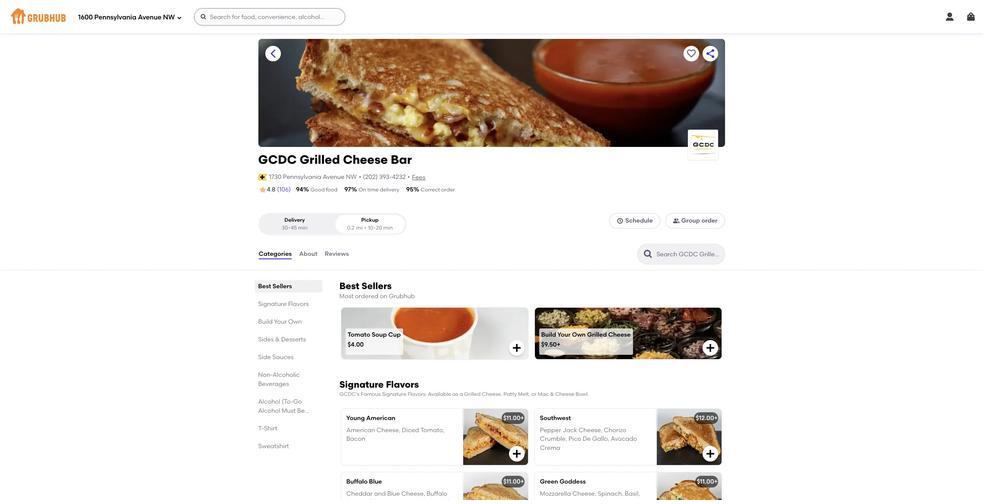 Task type: describe. For each thing, give the bounding box(es) containing it.
cheese inside build your own grilled cheese $9.50 +
[[609, 331, 631, 338]]

$4.00
[[348, 341, 364, 349]]

build your own grilled cheese $9.50 +
[[542, 331, 631, 349]]

food
[[326, 187, 338, 193]]

$11.00 + for mozzarella cheese, spinach, basil, pesto
[[697, 478, 718, 485]]

save this restaurant button
[[684, 46, 699, 61]]

good food
[[311, 187, 338, 193]]

tomato
[[348, 331, 371, 338]]

best for best sellers most ordered on grubhub
[[340, 281, 360, 291]]

best sellers tab
[[258, 282, 319, 291]]

carrot,
[[390, 499, 410, 500]]

pickup
[[361, 217, 379, 223]]

sides & desserts
[[258, 336, 306, 343]]

best sellers
[[258, 283, 292, 290]]

flavors for signature flavors
[[288, 301, 309, 308]]

0 horizontal spatial cheese
[[343, 152, 388, 167]]

flavors for signature flavors gcdc's famous signature flavors: available as a grilled cheese, patty melt, or mac & cheese bowl.
[[386, 379, 419, 390]]

group order button
[[666, 213, 725, 229]]

$11.00 for cheddar and blue cheese, buffalo crunch (diced carrot, celery, onion)
[[504, 478, 521, 485]]

non-alcoholic beverages tab
[[258, 371, 319, 389]]

1600 pennsylvania avenue nw
[[78, 13, 175, 21]]

nw for 1730 pennsylvania avenue nw
[[346, 173, 357, 181]]

build for build your own grilled cheese $9.50 +
[[542, 331, 557, 338]]

signature flavors
[[258, 301, 309, 308]]

beverages
[[258, 381, 289, 388]]

pennsylvania for 1730
[[283, 173, 322, 181]]

pennsylvania for 1600
[[94, 13, 136, 21]]

(diced
[[370, 499, 389, 500]]

svg image
[[945, 12, 956, 22]]

side sauces tab
[[258, 353, 319, 362]]

green goddess
[[540, 478, 586, 485]]

sides & desserts tab
[[258, 335, 319, 344]]

gcdc grilled cheese bar
[[258, 152, 412, 167]]

t-shirt
[[258, 425, 277, 432]]

build your own tab
[[258, 317, 319, 327]]

$11.00 + for american cheese, diced tomato, bacon
[[504, 415, 524, 422]]

buffalo blue image
[[463, 473, 528, 500]]

buffalo inside cheddar and blue cheese, buffalo crunch (diced carrot, celery, onion)
[[427, 490, 448, 498]]

signature flavors tab
[[258, 300, 319, 309]]

0 horizontal spatial •
[[359, 173, 362, 181]]

94
[[296, 186, 303, 193]]

a
[[460, 391, 463, 398]]

mozzarella
[[540, 490, 571, 498]]

available
[[428, 391, 451, 398]]

alcoholic
[[273, 371, 300, 379]]

gallo,
[[593, 436, 610, 443]]

caret left icon image
[[268, 48, 278, 59]]

most
[[340, 293, 354, 300]]

young american image
[[463, 409, 528, 465]]

nw for 1600 pennsylvania avenue nw
[[163, 13, 175, 21]]

crema
[[540, 444, 561, 452]]

4232
[[392, 173, 406, 181]]

young
[[347, 415, 365, 422]]

reviews
[[325, 250, 349, 258]]

pico
[[569, 436, 582, 443]]

avenue for 1730 pennsylvania avenue nw
[[323, 173, 345, 181]]

cheese, inside signature flavors gcdc's famous signature flavors: available as a grilled cheese, patty melt, or mac & cheese bowl.
[[482, 391, 503, 398]]

cheese, inside mozzarella cheese, spinach, basil, pesto
[[573, 490, 597, 498]]

min inside pickup 0.2 mi • 10–20 min
[[384, 225, 393, 231]]

$12.00 +
[[696, 415, 718, 422]]

shirt
[[264, 425, 277, 432]]

1730
[[269, 173, 282, 181]]

green
[[540, 478, 558, 485]]

(202)
[[363, 173, 378, 181]]

bacon
[[347, 436, 366, 443]]

as
[[453, 391, 459, 398]]

(202) 393-4232 button
[[363, 173, 406, 182]]

build for build your own
[[258, 318, 273, 326]]

celery,
[[411, 499, 430, 500]]

cheese, inside cheddar and blue cheese, buffalo crunch (diced carrot, celery, onion)
[[402, 490, 425, 498]]

signature for signature flavors
[[258, 301, 287, 308]]

Search GCDC Grilled Cheese Bar search field
[[656, 250, 722, 259]]

$12.00
[[696, 415, 715, 422]]

crunch
[[347, 499, 368, 500]]

crumble,
[[540, 436, 568, 443]]

order for correct order
[[442, 187, 455, 193]]

cheese, inside american cheese, diced tomato, bacon
[[377, 427, 401, 434]]

diced
[[402, 427, 419, 434]]

delivery
[[380, 187, 400, 193]]

mac
[[538, 391, 549, 398]]

min inside delivery 30–45 min
[[298, 225, 308, 231]]

& inside the sides & desserts tab
[[275, 336, 280, 343]]

desserts
[[281, 336, 306, 343]]

spinach,
[[598, 490, 624, 498]]

mi
[[357, 225, 363, 231]]

tomato soup cup $4.00
[[348, 331, 401, 349]]

ordered
[[355, 293, 379, 300]]

goddess
[[560, 478, 586, 485]]

• inside pickup 0.2 mi • 10–20 min
[[364, 225, 367, 231]]

de
[[583, 436, 591, 443]]

best for best sellers
[[258, 283, 271, 290]]

side
[[258, 354, 271, 361]]

& inside signature flavors gcdc's famous signature flavors: available as a grilled cheese, patty melt, or mac & cheese bowl.
[[550, 391, 554, 398]]

1730 pennsylvania avenue nw button
[[269, 172, 357, 182]]

+ for blue
[[521, 478, 524, 485]]

categories button
[[258, 239, 292, 270]]

pepper jack cheese, chorizo crumble, pico de gallo, avocado crema
[[540, 427, 637, 452]]

your for build your own
[[274, 318, 287, 326]]

+ for goddess
[[715, 478, 718, 485]]

grilled inside build your own grilled cheese $9.50 +
[[588, 331, 607, 338]]

on
[[359, 187, 366, 193]]

sellers for best sellers
[[273, 283, 292, 290]]

gcdc's
[[340, 391, 360, 398]]

famous
[[361, 391, 381, 398]]

signature flavors gcdc's famous signature flavors: available as a grilled cheese, patty melt, or mac & cheese bowl.
[[340, 379, 589, 398]]

time
[[368, 187, 379, 193]]

buffalo blue
[[347, 478, 382, 485]]

jack
[[563, 427, 578, 434]]

sweatshirt tab
[[258, 442, 319, 451]]

sellers for best sellers most ordered on grubhub
[[362, 281, 392, 291]]

about button
[[299, 239, 318, 270]]

gcdc
[[258, 152, 297, 167]]

correct order
[[421, 187, 455, 193]]



Task type: locate. For each thing, give the bounding box(es) containing it.
svg image
[[966, 12, 977, 22], [200, 13, 207, 20], [177, 15, 182, 20], [617, 218, 624, 225], [512, 343, 522, 353], [705, 343, 716, 353], [512, 449, 522, 459], [705, 449, 716, 459]]

1 horizontal spatial blue
[[388, 490, 400, 498]]

2 horizontal spatial cheese
[[609, 331, 631, 338]]

1 vertical spatial avenue
[[323, 173, 345, 181]]

2 min from the left
[[384, 225, 393, 231]]

95
[[407, 186, 414, 193]]

1 vertical spatial flavors
[[386, 379, 419, 390]]

1730 pennsylvania avenue nw
[[269, 173, 357, 181]]

own
[[288, 318, 302, 326], [572, 331, 586, 338]]

1 horizontal spatial your
[[558, 331, 571, 338]]

2 vertical spatial grilled
[[464, 391, 481, 398]]

min down 'delivery'
[[298, 225, 308, 231]]

1 horizontal spatial flavors
[[386, 379, 419, 390]]

1600
[[78, 13, 93, 21]]

1 vertical spatial build
[[542, 331, 557, 338]]

1 min from the left
[[298, 225, 308, 231]]

main navigation navigation
[[0, 0, 984, 34]]

$11.00 for american cheese, diced tomato, bacon
[[504, 415, 521, 422]]

bowl.
[[576, 391, 589, 398]]

signature
[[258, 301, 287, 308], [340, 379, 384, 390], [382, 391, 407, 398]]

sellers
[[362, 281, 392, 291], [273, 283, 292, 290]]

0 horizontal spatial grilled
[[300, 152, 340, 167]]

american inside american cheese, diced tomato, bacon
[[347, 427, 375, 434]]

$9.50
[[542, 341, 557, 349]]

grubhub
[[389, 293, 415, 300]]

pickup 0.2 mi • 10–20 min
[[347, 217, 393, 231]]

+ for american
[[521, 415, 524, 422]]

best up the most
[[340, 281, 360, 291]]

0 horizontal spatial &
[[275, 336, 280, 343]]

your inside tab
[[274, 318, 287, 326]]

people icon image
[[673, 218, 680, 225]]

option group
[[258, 213, 407, 235]]

order inside button
[[702, 217, 718, 224]]

0 vertical spatial nw
[[163, 13, 175, 21]]

1 vertical spatial signature
[[340, 379, 384, 390]]

0 horizontal spatial flavors
[[288, 301, 309, 308]]

0 horizontal spatial nw
[[163, 13, 175, 21]]

• right the mi
[[364, 225, 367, 231]]

signature left flavors:
[[382, 391, 407, 398]]

build your own
[[258, 318, 302, 326]]

cup
[[389, 331, 401, 338]]

signature up famous on the bottom of page
[[340, 379, 384, 390]]

pennsylvania inside the main navigation navigation
[[94, 13, 136, 21]]

soup
[[372, 331, 387, 338]]

• right "4232"
[[408, 173, 410, 181]]

1 horizontal spatial sellers
[[362, 281, 392, 291]]

1 vertical spatial grilled
[[588, 331, 607, 338]]

american
[[366, 415, 396, 422], [347, 427, 375, 434]]

schedule
[[626, 217, 653, 224]]

1 horizontal spatial buffalo
[[427, 490, 448, 498]]

1 horizontal spatial &
[[550, 391, 554, 398]]

subscription pass image
[[258, 174, 267, 181]]

patty
[[504, 391, 517, 398]]

basil,
[[625, 490, 641, 498]]

1 vertical spatial american
[[347, 427, 375, 434]]

own for build your own
[[288, 318, 302, 326]]

0 vertical spatial flavors
[[288, 301, 309, 308]]

southwest image
[[657, 409, 722, 465]]

american up american cheese, diced tomato, bacon
[[366, 415, 396, 422]]

avenue inside button
[[323, 173, 345, 181]]

order right group
[[702, 217, 718, 224]]

0 horizontal spatial sellers
[[273, 283, 292, 290]]

sweatshirt
[[258, 443, 289, 450]]

0 horizontal spatial pennsylvania
[[94, 13, 136, 21]]

sellers inside tab
[[273, 283, 292, 290]]

buffalo up cheddar
[[347, 478, 368, 485]]

search icon image
[[643, 249, 654, 259]]

1 vertical spatial own
[[572, 331, 586, 338]]

mozzarella cheese, spinach, basil, pesto
[[540, 490, 641, 500]]

your inside build your own grilled cheese $9.50 +
[[558, 331, 571, 338]]

1 horizontal spatial grilled
[[464, 391, 481, 398]]

american up bacon
[[347, 427, 375, 434]]

0 vertical spatial blue
[[369, 478, 382, 485]]

cheese inside signature flavors gcdc's famous signature flavors: available as a grilled cheese, patty melt, or mac & cheese bowl.
[[556, 391, 575, 398]]

non-alcoholic beverages
[[258, 371, 300, 388]]

0 horizontal spatial buffalo
[[347, 478, 368, 485]]

categories
[[259, 250, 292, 258]]

4.8
[[267, 186, 276, 193]]

2 horizontal spatial •
[[408, 173, 410, 181]]

tomato,
[[421, 427, 445, 434]]

sides
[[258, 336, 274, 343]]

1 vertical spatial order
[[702, 217, 718, 224]]

• left (202)
[[359, 173, 362, 181]]

1 vertical spatial pennsylvania
[[283, 173, 322, 181]]

1 horizontal spatial order
[[702, 217, 718, 224]]

1 horizontal spatial nw
[[346, 173, 357, 181]]

1 horizontal spatial cheese
[[556, 391, 575, 398]]

sauces
[[273, 354, 294, 361]]

•
[[359, 173, 362, 181], [408, 173, 410, 181], [364, 225, 367, 231]]

cheese, down young american
[[377, 427, 401, 434]]

&
[[275, 336, 280, 343], [550, 391, 554, 398]]

chorizo
[[604, 427, 627, 434]]

393-
[[379, 173, 392, 181]]

blue up and
[[369, 478, 382, 485]]

grilled inside signature flavors gcdc's famous signature flavors: available as a grilled cheese, patty melt, or mac & cheese bowl.
[[464, 391, 481, 398]]

order right correct
[[442, 187, 455, 193]]

cheese, up celery,
[[402, 490, 425, 498]]

0 horizontal spatial min
[[298, 225, 308, 231]]

southwest
[[540, 415, 571, 422]]

min right 10–20
[[384, 225, 393, 231]]

bar
[[391, 152, 412, 167]]

0 vertical spatial american
[[366, 415, 396, 422]]

nw inside button
[[346, 173, 357, 181]]

blue
[[369, 478, 382, 485], [388, 490, 400, 498]]

blue up carrot,
[[388, 490, 400, 498]]

share icon image
[[705, 48, 716, 59]]

• (202) 393-4232 • fees
[[359, 173, 426, 181]]

flavors inside signature flavors gcdc's famous signature flavors: available as a grilled cheese, patty melt, or mac & cheese bowl.
[[386, 379, 419, 390]]

build up $9.50
[[542, 331, 557, 338]]

0 vertical spatial build
[[258, 318, 273, 326]]

0 horizontal spatial your
[[274, 318, 287, 326]]

1 horizontal spatial build
[[542, 331, 557, 338]]

sellers inside best sellers most ordered on grubhub
[[362, 281, 392, 291]]

sellers up on
[[362, 281, 392, 291]]

non-
[[258, 371, 273, 379]]

about
[[299, 250, 318, 258]]

your for build your own grilled cheese $9.50 +
[[558, 331, 571, 338]]

0 horizontal spatial build
[[258, 318, 273, 326]]

0 horizontal spatial order
[[442, 187, 455, 193]]

pennsylvania right 1600
[[94, 13, 136, 21]]

fees button
[[412, 173, 426, 182]]

svg image inside schedule button
[[617, 218, 624, 225]]

cheese, inside pepper jack cheese, chorizo crumble, pico de gallo, avocado crema
[[579, 427, 603, 434]]

delivery 30–45 min
[[282, 217, 308, 231]]

0 horizontal spatial blue
[[369, 478, 382, 485]]

1 vertical spatial nw
[[346, 173, 357, 181]]

best inside best sellers most ordered on grubhub
[[340, 281, 360, 291]]

order
[[442, 187, 455, 193], [702, 217, 718, 224]]

on time delivery
[[359, 187, 400, 193]]

avenue inside the main navigation navigation
[[138, 13, 162, 21]]

1 horizontal spatial min
[[384, 225, 393, 231]]

best inside tab
[[258, 283, 271, 290]]

cheddar and blue cheese, buffalo crunch (diced carrot, celery, onion)
[[347, 490, 452, 500]]

signature down best sellers
[[258, 301, 287, 308]]

avenue
[[138, 13, 162, 21], [323, 173, 345, 181]]

30–45
[[282, 225, 297, 231]]

0 vertical spatial own
[[288, 318, 302, 326]]

cheese
[[343, 152, 388, 167], [609, 331, 631, 338], [556, 391, 575, 398]]

0 vertical spatial order
[[442, 187, 455, 193]]

0 vertical spatial &
[[275, 336, 280, 343]]

0 vertical spatial cheese
[[343, 152, 388, 167]]

green goddess image
[[657, 473, 722, 500]]

own for build your own grilled cheese $9.50 +
[[572, 331, 586, 338]]

0 vertical spatial grilled
[[300, 152, 340, 167]]

reviews button
[[325, 239, 350, 270]]

$11.00 + for cheddar and blue cheese, buffalo crunch (diced carrot, celery, onion)
[[504, 478, 524, 485]]

young american
[[347, 415, 396, 422]]

fees
[[412, 174, 426, 181]]

order for group order
[[702, 217, 718, 224]]

own inside build your own grilled cheese $9.50 +
[[572, 331, 586, 338]]

pennsylvania inside button
[[283, 173, 322, 181]]

signature for signature flavors gcdc's famous signature flavors: available as a grilled cheese, patty melt, or mac & cheese bowl.
[[340, 379, 384, 390]]

0 vertical spatial your
[[274, 318, 287, 326]]

1 horizontal spatial pennsylvania
[[283, 173, 322, 181]]

best up signature flavors at the bottom of the page
[[258, 283, 271, 290]]

0 vertical spatial avenue
[[138, 13, 162, 21]]

correct
[[421, 187, 440, 193]]

sellers up signature flavors at the bottom of the page
[[273, 283, 292, 290]]

pesto
[[540, 499, 557, 500]]

build inside tab
[[258, 318, 273, 326]]

buffalo up celery,
[[427, 490, 448, 498]]

2 vertical spatial cheese
[[556, 391, 575, 398]]

t-shirt tab
[[258, 424, 319, 433]]

t-
[[258, 425, 264, 432]]

flavors up flavors:
[[386, 379, 419, 390]]

save this restaurant image
[[686, 48, 697, 59]]

0 horizontal spatial avenue
[[138, 13, 162, 21]]

1 horizontal spatial own
[[572, 331, 586, 338]]

pepper
[[540, 427, 562, 434]]

build up the sides
[[258, 318, 273, 326]]

0 vertical spatial signature
[[258, 301, 287, 308]]

delivery
[[285, 217, 305, 223]]

1 horizontal spatial avenue
[[323, 173, 345, 181]]

cheese, up 'de'
[[579, 427, 603, 434]]

1 vertical spatial your
[[558, 331, 571, 338]]

signature inside "tab"
[[258, 301, 287, 308]]

$11.00
[[504, 415, 521, 422], [504, 478, 521, 485], [697, 478, 715, 485]]

0 horizontal spatial best
[[258, 283, 271, 290]]

1 vertical spatial buffalo
[[427, 490, 448, 498]]

group order
[[682, 217, 718, 224]]

Search for food, convenience, alcohol... search field
[[194, 8, 345, 26]]

& right the sides
[[275, 336, 280, 343]]

0 vertical spatial buffalo
[[347, 478, 368, 485]]

tab
[[258, 397, 319, 416]]

2 vertical spatial signature
[[382, 391, 407, 398]]

gcdc grilled cheese bar logo image
[[688, 132, 718, 157]]

your
[[274, 318, 287, 326], [558, 331, 571, 338]]

good
[[311, 187, 325, 193]]

avenue for 1600 pennsylvania avenue nw
[[138, 13, 162, 21]]

0 vertical spatial pennsylvania
[[94, 13, 136, 21]]

american cheese, diced tomato, bacon
[[347, 427, 445, 443]]

and
[[374, 490, 386, 498]]

avocado
[[611, 436, 637, 443]]

cheese, down goddess at bottom right
[[573, 490, 597, 498]]

1 vertical spatial &
[[550, 391, 554, 398]]

1 horizontal spatial best
[[340, 281, 360, 291]]

schedule button
[[610, 213, 661, 229]]

cheese, left patty
[[482, 391, 503, 398]]

or
[[532, 391, 537, 398]]

+ inside build your own grilled cheese $9.50 +
[[557, 341, 561, 349]]

flavors down best sellers tab
[[288, 301, 309, 308]]

own inside tab
[[288, 318, 302, 326]]

melt,
[[518, 391, 531, 398]]

nw inside the main navigation navigation
[[163, 13, 175, 21]]

$11.00 for mozzarella cheese, spinach, basil, pesto
[[697, 478, 715, 485]]

& right mac
[[550, 391, 554, 398]]

star icon image
[[258, 186, 267, 194]]

0.2
[[347, 225, 355, 231]]

build inside build your own grilled cheese $9.50 +
[[542, 331, 557, 338]]

option group containing delivery 30–45 min
[[258, 213, 407, 235]]

best sellers most ordered on grubhub
[[340, 281, 415, 300]]

0 horizontal spatial own
[[288, 318, 302, 326]]

side sauces
[[258, 354, 294, 361]]

flavors:
[[408, 391, 427, 398]]

flavors inside "tab"
[[288, 301, 309, 308]]

1 vertical spatial blue
[[388, 490, 400, 498]]

2 horizontal spatial grilled
[[588, 331, 607, 338]]

1 horizontal spatial •
[[364, 225, 367, 231]]

1 vertical spatial cheese
[[609, 331, 631, 338]]

pennsylvania up 94
[[283, 173, 322, 181]]

blue inside cheddar and blue cheese, buffalo crunch (diced carrot, celery, onion)
[[388, 490, 400, 498]]



Task type: vqa. For each thing, say whether or not it's contained in the screenshot.
ORDER
yes



